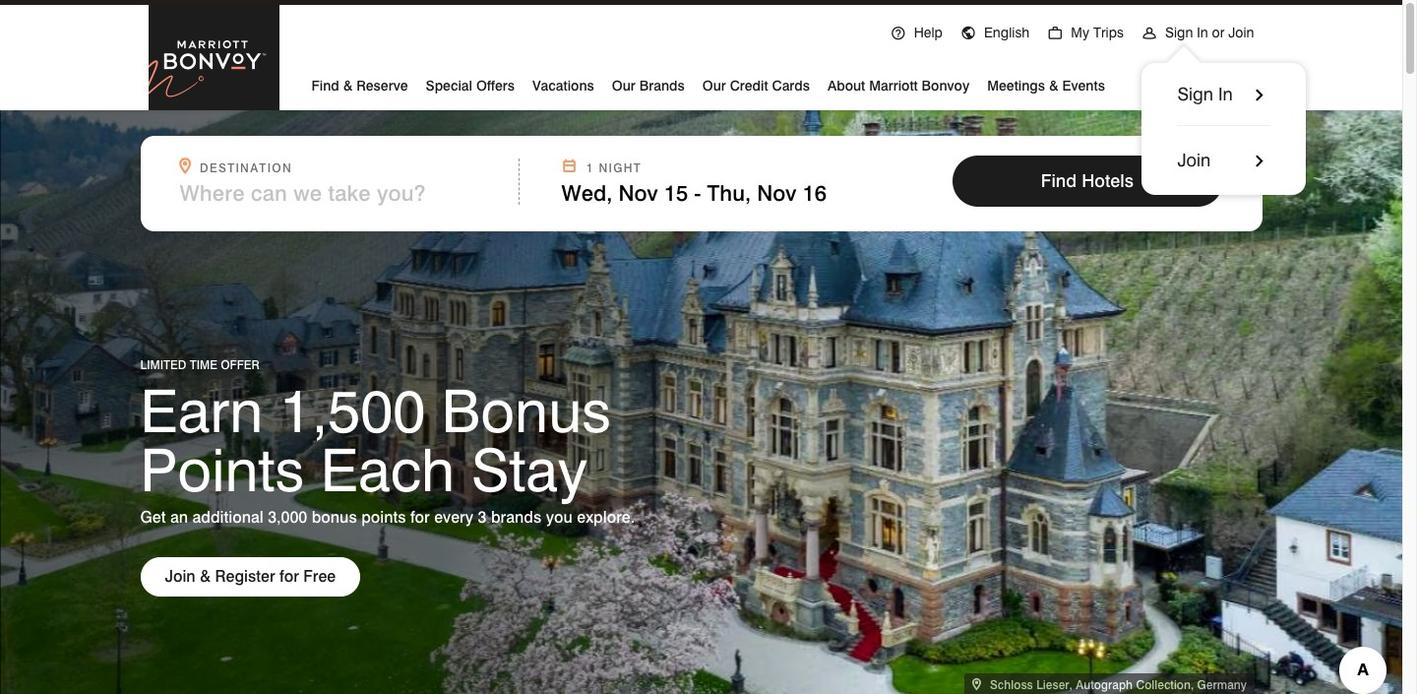 Task type: locate. For each thing, give the bounding box(es) containing it.
none search field containing wed, nov 15 - thu, nov 16
[[140, 136, 1263, 231]]

-
[[694, 180, 701, 206]]

nov down night
[[619, 180, 658, 206]]

offers
[[476, 78, 515, 94]]

find inside button
[[1041, 170, 1077, 191]]

our left brands
[[612, 78, 636, 94]]

in up join link
[[1219, 84, 1233, 104]]

for
[[410, 508, 430, 527], [280, 567, 299, 586]]

join down sign in
[[1178, 150, 1211, 170]]

find left the reserve
[[312, 78, 339, 94]]

lieser,
[[1037, 678, 1073, 692]]

english
[[984, 25, 1030, 40]]

&
[[343, 78, 353, 94], [1049, 78, 1059, 94], [200, 567, 211, 586]]

join down an
[[165, 567, 196, 586]]

2 vertical spatial join
[[165, 567, 196, 586]]

1 horizontal spatial nov
[[757, 180, 797, 206]]

0 horizontal spatial our
[[612, 78, 636, 94]]

0 horizontal spatial &
[[200, 567, 211, 586]]

1 vertical spatial sign
[[1178, 84, 1214, 104]]

explore.
[[577, 508, 635, 527]]

nov left 16
[[757, 180, 797, 206]]

& inside 'dropdown button'
[[343, 78, 353, 94]]

sign inside dropdown button
[[1166, 25, 1194, 40]]

1 horizontal spatial for
[[410, 508, 430, 527]]

marriott
[[869, 78, 918, 94]]

sign for sign in or join
[[1166, 25, 1194, 40]]

find
[[312, 78, 339, 94], [1041, 170, 1077, 191]]

limited time offer earn 1,500 bonus points each stay get an additional 3,000 bonus points for every 3 brands you explore.
[[140, 357, 635, 527]]

None search field
[[140, 136, 1263, 231]]

0 vertical spatial in
[[1197, 25, 1209, 40]]

for left free
[[280, 567, 299, 586]]

hotels
[[1082, 170, 1134, 191]]

sign
[[1166, 25, 1194, 40], [1178, 84, 1214, 104]]

1 horizontal spatial &
[[343, 78, 353, 94]]

meetings & events
[[988, 78, 1105, 94]]

bonus
[[442, 375, 611, 446]]

round image left my
[[1048, 26, 1064, 41]]

find left the hotels
[[1041, 170, 1077, 191]]

& inside dropdown button
[[1049, 78, 1059, 94]]

1 horizontal spatial find
[[1041, 170, 1077, 191]]

3 round image from the left
[[1142, 26, 1158, 41]]

for left every
[[410, 508, 430, 527]]

& left the reserve
[[343, 78, 353, 94]]

0 vertical spatial sign
[[1166, 25, 1194, 40]]

sign in or join button
[[1133, 2, 1264, 58]]

sign inside button
[[1178, 84, 1214, 104]]

in inside sign in button
[[1219, 84, 1233, 104]]

get
[[140, 508, 166, 527]]

round image right trips
[[1142, 26, 1158, 41]]

our left credit
[[703, 78, 726, 94]]

0 horizontal spatial for
[[280, 567, 299, 586]]

& left events
[[1049, 78, 1059, 94]]

1 vertical spatial join
[[1178, 150, 1211, 170]]

0 vertical spatial for
[[410, 508, 430, 527]]

2 round image from the left
[[1048, 26, 1064, 41]]

sign up join link
[[1178, 84, 1214, 104]]

special offers
[[426, 78, 515, 94]]

each
[[321, 434, 455, 505]]

find hotels
[[1041, 170, 1134, 191]]

join link
[[1178, 125, 1271, 172]]

1 horizontal spatial our
[[703, 78, 726, 94]]

& left register
[[200, 567, 211, 586]]

sign left or
[[1166, 25, 1194, 40]]

cards
[[772, 78, 810, 94]]

1 horizontal spatial in
[[1219, 84, 1233, 104]]

our brands button
[[612, 70, 685, 98]]

0 vertical spatial join
[[1229, 25, 1255, 40]]

special offers button
[[426, 70, 515, 98]]

round image for my trips
[[1048, 26, 1064, 41]]

round image for sign in or join
[[1142, 26, 1158, 41]]

2 horizontal spatial round image
[[1142, 26, 1158, 41]]

1 nov from the left
[[619, 180, 658, 206]]

in inside sign in or join dropdown button
[[1197, 25, 1209, 40]]

english button
[[952, 2, 1039, 58]]

2 our from the left
[[703, 78, 726, 94]]

2 horizontal spatial &
[[1049, 78, 1059, 94]]

1 round image from the left
[[891, 26, 906, 41]]

15
[[664, 180, 688, 206]]

round image inside my trips button
[[1048, 26, 1064, 41]]

every
[[434, 508, 474, 527]]

join for join
[[1178, 150, 1211, 170]]

night
[[599, 160, 642, 175]]

special
[[426, 78, 473, 94]]

in
[[1197, 25, 1209, 40], [1219, 84, 1233, 104]]

in left or
[[1197, 25, 1209, 40]]

about marriott bonvoy button
[[828, 70, 970, 98]]

about
[[828, 78, 866, 94]]

sign in or join
[[1166, 25, 1255, 40]]

find inside 'dropdown button'
[[312, 78, 339, 94]]

round image inside the help link
[[891, 26, 906, 41]]

help link
[[882, 2, 952, 58]]

points
[[361, 508, 406, 527]]

2 horizontal spatial join
[[1229, 25, 1255, 40]]

find & reserve button
[[312, 70, 408, 98]]

brands
[[640, 78, 685, 94]]

& for meetings
[[1049, 78, 1059, 94]]

join right or
[[1229, 25, 1255, 40]]

limited
[[140, 357, 186, 372]]

our credit cards link
[[703, 70, 810, 98]]

join & register for free
[[165, 567, 336, 586]]

0 horizontal spatial in
[[1197, 25, 1209, 40]]

0 vertical spatial find
[[312, 78, 339, 94]]

germany
[[1198, 678, 1247, 692]]

1 vertical spatial find
[[1041, 170, 1077, 191]]

round image inside sign in or join dropdown button
[[1142, 26, 1158, 41]]

join
[[1229, 25, 1255, 40], [1178, 150, 1211, 170], [165, 567, 196, 586]]

wed,
[[562, 180, 613, 206]]

0 horizontal spatial find
[[312, 78, 339, 94]]

3
[[478, 508, 487, 527]]

in for sign in
[[1219, 84, 1233, 104]]

2 nov from the left
[[757, 180, 797, 206]]

round image left help
[[891, 26, 906, 41]]

0 horizontal spatial round image
[[891, 26, 906, 41]]

join for join & register for free
[[165, 567, 196, 586]]

1 night wed, nov 15 - thu, nov 16
[[562, 160, 827, 206]]

find hotels button
[[952, 156, 1223, 207]]

1 horizontal spatial join
[[1178, 150, 1211, 170]]

nov
[[619, 180, 658, 206], [757, 180, 797, 206]]

round image
[[891, 26, 906, 41], [1048, 26, 1064, 41], [1142, 26, 1158, 41]]

1 horizontal spatial round image
[[1048, 26, 1064, 41]]

our
[[612, 78, 636, 94], [703, 78, 726, 94]]

our inside "dropdown button"
[[612, 78, 636, 94]]

1 vertical spatial in
[[1219, 84, 1233, 104]]

1 our from the left
[[612, 78, 636, 94]]

0 horizontal spatial join
[[165, 567, 196, 586]]

0 horizontal spatial nov
[[619, 180, 658, 206]]



Task type: describe. For each thing, give the bounding box(es) containing it.
in for sign in or join
[[1197, 25, 1209, 40]]

free
[[303, 567, 336, 586]]

an
[[170, 508, 188, 527]]

1
[[587, 160, 594, 175]]

our for our credit cards
[[703, 78, 726, 94]]

schloss lieser, autograph collection, germany
[[987, 678, 1247, 692]]

sign in
[[1178, 84, 1233, 104]]

my
[[1071, 25, 1090, 40]]

brands
[[491, 508, 542, 527]]

my trips
[[1071, 25, 1124, 40]]

find & reserve
[[312, 78, 408, 94]]

3,000
[[268, 508, 307, 527]]

schloss lieser, autograph collection, germany link
[[965, 674, 1255, 694]]

autograph
[[1076, 678, 1133, 692]]

sign for sign in
[[1178, 84, 1214, 104]]

additional
[[192, 508, 264, 527]]

vacations
[[533, 78, 594, 94]]

find for find & reserve
[[312, 78, 339, 94]]

you
[[546, 508, 573, 527]]

join inside dropdown button
[[1229, 25, 1255, 40]]

about marriott bonvoy
[[828, 78, 970, 94]]

location image
[[973, 678, 987, 692]]

our for our brands
[[612, 78, 636, 94]]

reserve
[[357, 78, 408, 94]]

trips
[[1094, 25, 1124, 40]]

1 vertical spatial for
[[280, 567, 299, 586]]

meetings & events button
[[988, 70, 1105, 98]]

vacations button
[[533, 70, 594, 98]]

round image
[[961, 26, 977, 41]]

bonus
[[312, 508, 357, 527]]

earn
[[140, 375, 263, 446]]

points
[[140, 434, 304, 505]]

find for find hotels
[[1041, 170, 1077, 191]]

destination field
[[180, 180, 507, 206]]

& for join
[[200, 567, 211, 586]]

my trips button
[[1039, 2, 1133, 58]]

join & register for free link
[[140, 557, 361, 596]]

meetings
[[988, 78, 1046, 94]]

offer
[[221, 357, 260, 372]]

Destination text field
[[180, 180, 481, 206]]

register
[[215, 567, 275, 586]]

for inside limited time offer earn 1,500 bonus points each stay get an additional 3,000 bonus points for every 3 brands you explore.
[[410, 508, 430, 527]]

round image for help
[[891, 26, 906, 41]]

& for find
[[343, 78, 353, 94]]

schloss
[[990, 678, 1034, 692]]

help
[[914, 25, 943, 40]]

1,500
[[279, 375, 425, 446]]

events
[[1063, 78, 1105, 94]]

stay
[[471, 434, 588, 505]]

16
[[803, 180, 827, 206]]

or
[[1212, 25, 1225, 40]]

time
[[190, 357, 217, 372]]

our brands
[[612, 78, 685, 94]]

sign in button
[[1178, 83, 1271, 106]]

our credit cards
[[703, 78, 810, 94]]

credit
[[730, 78, 768, 94]]

destination
[[200, 160, 292, 175]]

collection,
[[1137, 678, 1194, 692]]

thu,
[[707, 180, 751, 206]]

bonvoy
[[922, 78, 970, 94]]



Task type: vqa. For each thing, say whether or not it's contained in the screenshot.
Offers
yes



